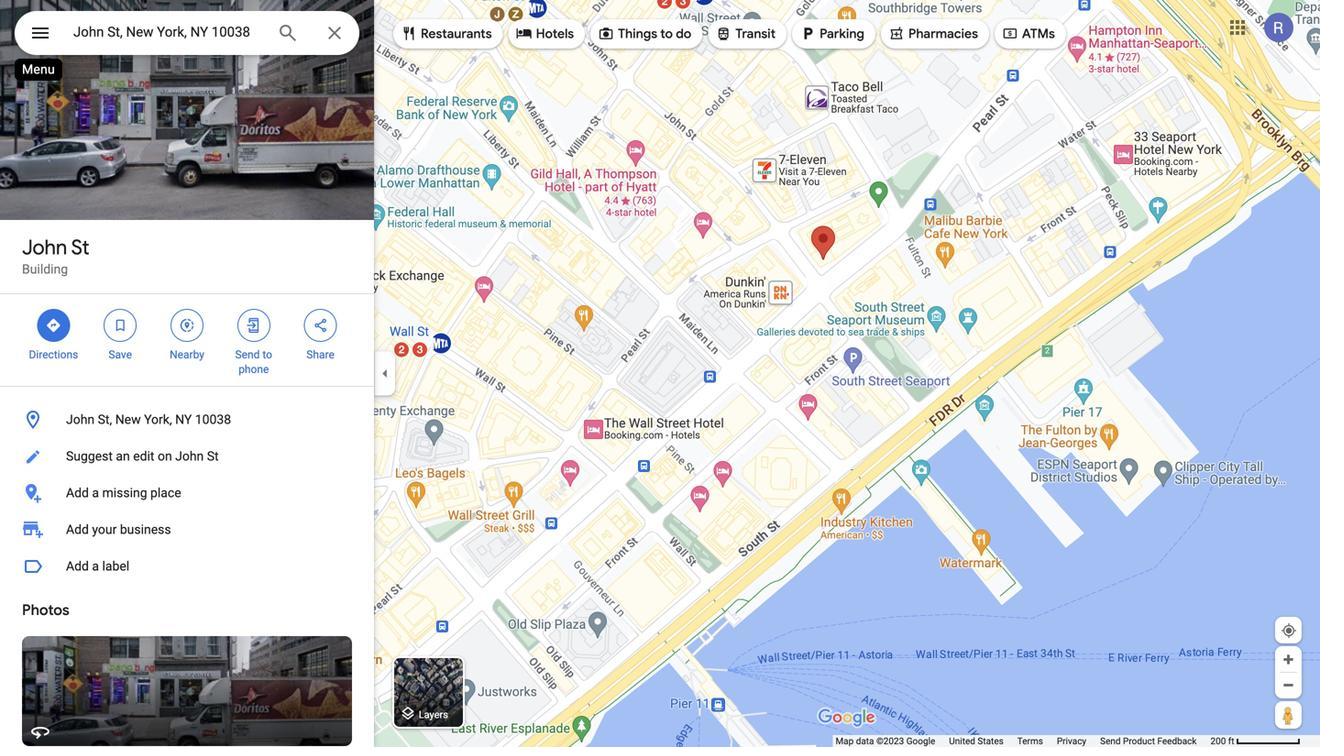 Task type: locate. For each thing, give the bounding box(es) containing it.
john for st
[[22, 235, 67, 261]]

do
[[676, 26, 692, 42]]

united states button
[[950, 736, 1004, 748]]

restaurants
[[421, 26, 492, 42]]

to left do on the top of the page
[[661, 26, 673, 42]]

 things to do
[[598, 23, 692, 44]]

send inside button
[[1101, 736, 1121, 747]]

things
[[618, 26, 658, 42]]

1 horizontal spatial to
[[661, 26, 673, 42]]

add your business link
[[0, 512, 374, 549]]

add down suggest
[[66, 486, 89, 501]]

add
[[66, 486, 89, 501], [66, 522, 89, 538], [66, 559, 89, 574]]

1 horizontal spatial send
[[1101, 736, 1121, 747]]

0 vertical spatial send
[[235, 349, 260, 361]]

1 add from the top
[[66, 486, 89, 501]]

3 add from the top
[[66, 559, 89, 574]]

footer inside google maps element
[[836, 736, 1211, 748]]

1 vertical spatial send
[[1101, 736, 1121, 747]]

a inside button
[[92, 486, 99, 501]]

on
[[158, 449, 172, 464]]

a left label
[[92, 559, 99, 574]]

send to phone
[[235, 349, 272, 376]]

add left label
[[66, 559, 89, 574]]

 parking
[[800, 23, 865, 44]]

footer
[[836, 736, 1211, 748]]

10038
[[195, 412, 231, 427]]

add your business
[[66, 522, 171, 538]]

transit
[[736, 26, 776, 42]]

to
[[661, 26, 673, 42], [263, 349, 272, 361]]

add for add a missing place
[[66, 486, 89, 501]]

add a label
[[66, 559, 129, 574]]

1 vertical spatial st
[[207, 449, 219, 464]]

st
[[71, 235, 89, 261], [207, 449, 219, 464]]

parking
[[820, 26, 865, 42]]

show your location image
[[1281, 623, 1298, 639]]

0 vertical spatial add
[[66, 486, 89, 501]]

0 horizontal spatial to
[[263, 349, 272, 361]]

0 horizontal spatial st
[[71, 235, 89, 261]]

0 vertical spatial john
[[22, 235, 67, 261]]

label
[[102, 559, 129, 574]]

data
[[856, 736, 875, 747]]

200
[[1211, 736, 1227, 747]]

send inside the send to phone
[[235, 349, 260, 361]]

add left your
[[66, 522, 89, 538]]

missing
[[102, 486, 147, 501]]

add a missing place
[[66, 486, 181, 501]]

layers
[[419, 709, 448, 721]]

privacy
[[1057, 736, 1087, 747]]

john st, new york, ny 10038
[[66, 412, 231, 427]]

john right on
[[175, 449, 204, 464]]

 search field
[[15, 11, 360, 59]]

 atms
[[1002, 23, 1056, 44]]

ny
[[175, 412, 192, 427]]

send left product
[[1101, 736, 1121, 747]]

ft
[[1229, 736, 1235, 747]]

a
[[92, 486, 99, 501], [92, 559, 99, 574]]

john inside john st building
[[22, 235, 67, 261]]

privacy button
[[1057, 736, 1087, 748]]

0 vertical spatial a
[[92, 486, 99, 501]]

0 vertical spatial to
[[661, 26, 673, 42]]

1 a from the top
[[92, 486, 99, 501]]

suggest an edit on john st button
[[0, 438, 374, 475]]

to up phone
[[263, 349, 272, 361]]

send up phone
[[235, 349, 260, 361]]

add a missing place button
[[0, 475, 374, 512]]

add inside add your business link
[[66, 522, 89, 538]]

product
[[1124, 736, 1156, 747]]


[[889, 23, 905, 44]]


[[716, 23, 732, 44]]


[[179, 316, 195, 336]]

add inside add a label button
[[66, 559, 89, 574]]

0 vertical spatial st
[[71, 235, 89, 261]]

st,
[[98, 412, 112, 427]]

add for add your business
[[66, 522, 89, 538]]

1 horizontal spatial st
[[207, 449, 219, 464]]

a inside button
[[92, 559, 99, 574]]

terms button
[[1018, 736, 1044, 748]]

st inside john st building
[[71, 235, 89, 261]]

a left missing
[[92, 486, 99, 501]]

200 ft
[[1211, 736, 1235, 747]]

1 vertical spatial to
[[263, 349, 272, 361]]

st inside suggest an edit on john st button
[[207, 449, 219, 464]]

2 vertical spatial add
[[66, 559, 89, 574]]

 pharmacies
[[889, 23, 979, 44]]

phone
[[239, 363, 269, 376]]

john
[[22, 235, 67, 261], [66, 412, 95, 427], [175, 449, 204, 464]]

zoom in image
[[1282, 653, 1296, 667]]

directions
[[29, 349, 78, 361]]

united states
[[950, 736, 1004, 747]]

john st, new york, ny 10038 button
[[0, 402, 374, 438]]

1 vertical spatial john
[[66, 412, 95, 427]]

1 vertical spatial add
[[66, 522, 89, 538]]

send
[[235, 349, 260, 361], [1101, 736, 1121, 747]]

john up the building on the left
[[22, 235, 67, 261]]

john st main content
[[0, 0, 374, 748]]

1 vertical spatial a
[[92, 559, 99, 574]]

add inside 'add a missing place' button
[[66, 486, 89, 501]]

None field
[[73, 21, 262, 43]]

suggest an edit on john st
[[66, 449, 219, 464]]

John St, New York, NY 10038 field
[[15, 11, 360, 55]]

collapse side panel image
[[375, 364, 395, 384]]

john left st,
[[66, 412, 95, 427]]

building
[[22, 262, 68, 277]]

2 add from the top
[[66, 522, 89, 538]]

2 a from the top
[[92, 559, 99, 574]]

0 horizontal spatial send
[[235, 349, 260, 361]]

footer containing map data ©2023 google
[[836, 736, 1211, 748]]

200 ft button
[[1211, 736, 1302, 747]]



Task type: vqa. For each thing, say whether or not it's contained in the screenshot.
SEND corresponding to Send to phone
yes



Task type: describe. For each thing, give the bounding box(es) containing it.
google maps element
[[0, 0, 1321, 748]]


[[1002, 23, 1019, 44]]

send for send to phone
[[235, 349, 260, 361]]

2 vertical spatial john
[[175, 449, 204, 464]]

edit
[[133, 449, 155, 464]]

place
[[150, 486, 181, 501]]

send for send product feedback
[[1101, 736, 1121, 747]]

john for st,
[[66, 412, 95, 427]]

actions for john st region
[[0, 294, 374, 386]]

©2023
[[877, 736, 905, 747]]


[[800, 23, 816, 44]]

map
[[836, 736, 854, 747]]

 restaurants
[[401, 23, 492, 44]]

new
[[115, 412, 141, 427]]

add for add a label
[[66, 559, 89, 574]]

to inside the send to phone
[[263, 349, 272, 361]]

states
[[978, 736, 1004, 747]]

to inside the  things to do
[[661, 26, 673, 42]]

google
[[907, 736, 936, 747]]


[[516, 23, 533, 44]]

business
[[120, 522, 171, 538]]

send product feedback
[[1101, 736, 1197, 747]]


[[112, 316, 129, 336]]

send product feedback button
[[1101, 736, 1197, 748]]

save
[[109, 349, 132, 361]]

suggest
[[66, 449, 113, 464]]

share
[[307, 349, 335, 361]]

add a label button
[[0, 549, 374, 585]]

terms
[[1018, 736, 1044, 747]]

map data ©2023 google
[[836, 736, 936, 747]]

your
[[92, 522, 117, 538]]

photos
[[22, 601, 69, 620]]

pharmacies
[[909, 26, 979, 42]]

feedback
[[1158, 736, 1197, 747]]

a for missing
[[92, 486, 99, 501]]

 transit
[[716, 23, 776, 44]]

 hotels
[[516, 23, 574, 44]]

york,
[[144, 412, 172, 427]]

hotels
[[536, 26, 574, 42]]

united
[[950, 736, 976, 747]]

 button
[[15, 11, 66, 59]]

none field inside john st, new york, ny 10038 field
[[73, 21, 262, 43]]


[[401, 23, 417, 44]]


[[598, 23, 615, 44]]

john st building
[[22, 235, 89, 277]]

google account: ruby anderson  
(rubyanndersson@gmail.com) image
[[1265, 13, 1294, 42]]


[[29, 20, 51, 46]]


[[246, 316, 262, 336]]

nearby
[[170, 349, 204, 361]]

an
[[116, 449, 130, 464]]

show street view coverage image
[[1276, 702, 1303, 729]]


[[45, 316, 62, 336]]

zoom out image
[[1282, 679, 1296, 693]]

atms
[[1023, 26, 1056, 42]]

a for label
[[92, 559, 99, 574]]


[[312, 316, 329, 336]]



